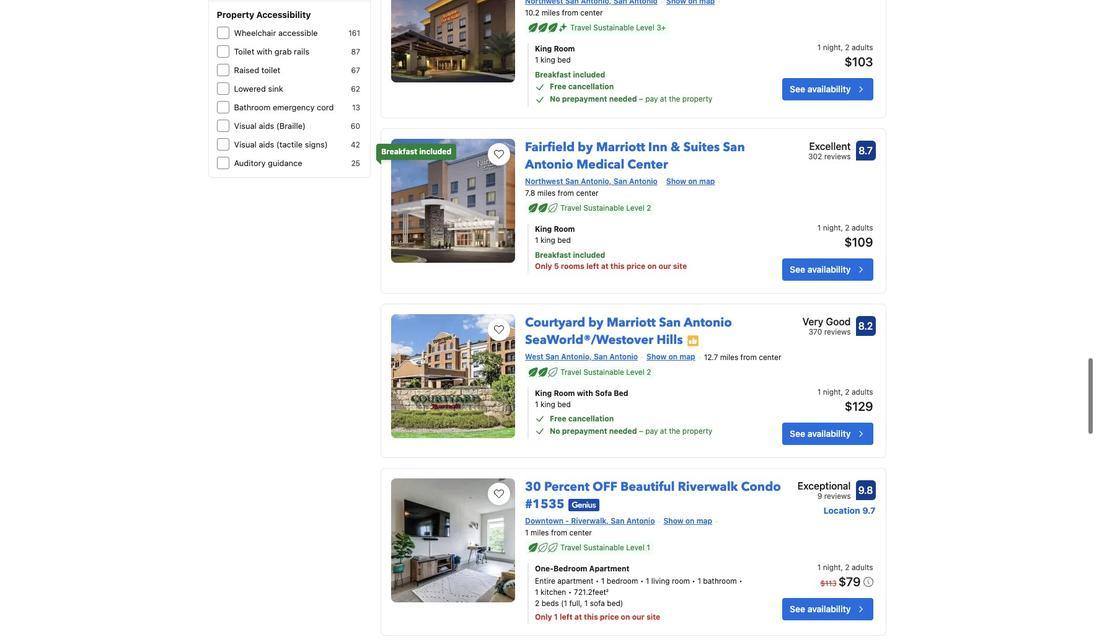 Task type: vqa. For each thing, say whether or not it's contained in the screenshot.


Task type: describe. For each thing, give the bounding box(es) containing it.
1 no prepayment needed – pay at the property from the top
[[550, 94, 713, 104]]

reviews for exceptional
[[825, 492, 851, 501]]

bathroom
[[703, 577, 737, 586]]

king room with sofa bed
[[535, 389, 629, 398]]

9
[[818, 492, 823, 501]]

san down medical
[[614, 177, 628, 186]]

travel sustainable level 1
[[561, 543, 650, 552]]

1 cancellation from the top
[[569, 82, 614, 91]]

marriott for inn
[[596, 139, 646, 156]]

beds
[[542, 599, 559, 608]]

scored 9.8 element
[[856, 481, 876, 500]]

wheelchair accessible
[[234, 28, 318, 38]]

visual aids (tactile signs)
[[234, 140, 328, 149]]

4 availability from the top
[[808, 604, 851, 614]]

4 see availability from the top
[[790, 604, 851, 614]]

$79
[[839, 575, 861, 589]]

4 night from the top
[[823, 563, 841, 572]]

1 needed from the top
[[609, 94, 637, 104]]

from for 10.2
[[562, 8, 579, 18]]

king room
[[535, 44, 575, 54]]

travel sustainable level 2 for $129
[[561, 368, 651, 377]]

from for 1
[[551, 528, 568, 538]]

1 inside 1 king bed breakfast included
[[535, 55, 539, 65]]

room for $129
[[554, 389, 575, 398]]

2 free from the top
[[550, 414, 567, 424]]

exceptional element
[[798, 479, 851, 494]]

30
[[525, 479, 541, 496]]

on for west san antonio, san antonio
[[669, 352, 678, 362]]

left inside one-bedroom apartment entire apartment • 1 bedroom • 1 living room • 1 bathroom • 1 kitchen • 721.2feet² 2 beds (1 full, 1 sofa bed) only 1 left at this price on our site
[[560, 613, 573, 622]]

1 king bed
[[535, 400, 571, 409]]

beautiful
[[621, 479, 675, 496]]

percent
[[544, 479, 590, 496]]

$109
[[845, 235, 874, 249]]

antonio inside fairfield by marriott inn & suites san antonio medical center
[[525, 156, 574, 173]]

king room 1 king bed breakfast included only 5 rooms left at this price on our site
[[535, 225, 687, 271]]

exceptional 9 reviews
[[798, 481, 851, 501]]

4 , from the top
[[841, 563, 843, 572]]

accessible
[[278, 28, 318, 38]]

night for $129
[[823, 388, 841, 397]]

san down seaworld®/westover
[[594, 352, 608, 362]]

king for 1 king bed
[[541, 400, 556, 409]]

60
[[351, 122, 360, 131]]

availability for $103
[[808, 84, 851, 94]]

10.2 miles from center
[[525, 8, 603, 18]]

, for $109
[[841, 223, 843, 233]]

king for 1 king bed breakfast included
[[541, 55, 556, 65]]

cord
[[317, 102, 334, 112]]

northwest
[[525, 177, 563, 186]]

0 vertical spatial map
[[700, 177, 715, 186]]

location 9.7
[[824, 505, 876, 516]]

raised toilet
[[234, 65, 280, 75]]

1 vertical spatial with
[[577, 389, 593, 398]]

• right room
[[692, 577, 696, 586]]

1 property from the top
[[683, 94, 713, 104]]

courtyard
[[525, 315, 586, 331]]

scored 8.2 element
[[856, 316, 876, 336]]

1 vertical spatial included
[[419, 147, 452, 156]]

this property is part of our preferred partner program. it's committed to providing excellent service and good value. it'll pay us a higher commission if you make a booking. image
[[687, 335, 699, 347]]

• down one-bedroom apartment link at the bottom
[[641, 577, 644, 586]]

very good element
[[803, 315, 851, 329]]

4 see availability link from the top
[[783, 598, 874, 621]]

• down apartment on the right bottom of the page
[[569, 588, 572, 597]]

map for antonio
[[680, 352, 696, 362]]

• right bathroom
[[739, 577, 743, 586]]

riverwalk
[[678, 479, 738, 496]]

370
[[809, 328, 823, 337]]

161
[[349, 29, 360, 38]]

northwest san antonio, san antonio
[[525, 177, 658, 186]]

center for 10.2 miles from center
[[581, 8, 603, 18]]

9.8
[[859, 485, 873, 496]]

apartment
[[558, 577, 594, 586]]

sofa
[[590, 599, 605, 608]]

san right the riverwalk,
[[611, 517, 625, 526]]

room
[[672, 577, 690, 586]]

very good 370 reviews
[[803, 316, 851, 337]]

travel for west
[[561, 368, 582, 377]]

fairfield by marriott inn & suites san antonio medical center
[[525, 139, 745, 173]]

aids for (braille)
[[259, 121, 274, 131]]

8.2
[[859, 321, 873, 332]]

rails
[[294, 47, 310, 56]]

2 down center
[[647, 203, 651, 213]]

• up 721.2feet²
[[596, 577, 599, 586]]

level left 3+
[[637, 23, 655, 32]]

8.7
[[859, 145, 873, 156]]

show on map for riverwalk
[[664, 517, 713, 526]]

see for $109
[[790, 264, 806, 275]]

bedroom
[[554, 564, 588, 574]]

2 cancellation from the top
[[569, 414, 614, 424]]

travel down 10.2 miles from center
[[571, 23, 592, 32]]

2 the from the top
[[669, 427, 681, 436]]

courtyard by marriott san antonio seaworld®/westover hills image
[[391, 315, 515, 439]]

hampton inn & suites san antonio northwest/medical center image
[[391, 0, 515, 83]]

king for $129
[[535, 389, 552, 398]]

raised
[[234, 65, 259, 75]]

$129
[[845, 399, 874, 414]]

see availability link for $109
[[783, 259, 874, 281]]

excellent
[[810, 141, 851, 152]]

toilet with grab rails
[[234, 47, 310, 56]]

2 inside one-bedroom apartment entire apartment • 1 bedroom • 1 living room • 1 bathroom • 1 kitchen • 721.2feet² 2 beds (1 full, 1 sofa bed) only 1 left at this price on our site
[[535, 599, 540, 608]]

this inside king room 1 king bed breakfast included only 5 rooms left at this price on our site
[[611, 262, 625, 271]]

4 adults from the top
[[852, 563, 874, 572]]

reviews for excellent
[[825, 152, 851, 161]]

breakfast inside king room 1 king bed breakfast included only 5 rooms left at this price on our site
[[535, 251, 571, 260]]

3+
[[657, 23, 666, 32]]

property accessibility
[[217, 9, 311, 20]]

bathroom
[[234, 102, 271, 112]]

at up inn
[[660, 94, 667, 104]]

bed
[[614, 389, 629, 398]]

seaworld®/westover
[[525, 332, 654, 349]]

at down king room with sofa bed link
[[660, 427, 667, 436]]

king inside king room 1 king bed breakfast included only 5 rooms left at this price on our site
[[541, 236, 556, 245]]

west san antonio, san antonio
[[525, 352, 638, 362]]

sustainable for downtown - riverwalk, san antonio
[[584, 543, 625, 552]]

room for $103
[[554, 44, 575, 54]]

1 night , 2 adults $109
[[818, 223, 874, 249]]

from for 7.8
[[558, 189, 574, 198]]

1 the from the top
[[669, 94, 681, 104]]

downtown - riverwalk, san antonio
[[525, 517, 655, 526]]

adults for $129
[[852, 388, 874, 397]]

, for $103
[[841, 43, 843, 52]]

hills
[[657, 332, 683, 349]]

night for $109
[[823, 223, 841, 233]]

inn
[[649, 139, 668, 156]]

bed)
[[607, 599, 624, 608]]

signs)
[[305, 140, 328, 149]]

center
[[628, 156, 668, 173]]

excellent element
[[809, 139, 851, 154]]

1 inside king room 1 king bed breakfast included only 5 rooms left at this price on our site
[[535, 236, 539, 245]]

sustainable for northwest san antonio, san antonio
[[584, 203, 625, 213]]

1 inside 1 night , 2 adults $103
[[818, 43, 821, 52]]

$113
[[821, 579, 837, 588]]

property
[[217, 9, 254, 20]]

2 needed from the top
[[609, 427, 637, 436]]

room inside king room 1 king bed breakfast included only 5 rooms left at this price on our site
[[554, 225, 575, 234]]

2 inside the 1 night , 2 adults $109
[[846, 223, 850, 233]]

one-
[[535, 564, 554, 574]]

visual for visual aids (braille)
[[234, 121, 257, 131]]

show for san
[[647, 352, 667, 362]]

grab
[[275, 47, 292, 56]]

sustainable left 3+
[[594, 23, 634, 32]]

$103
[[845, 55, 874, 69]]

2 up king room with sofa bed link
[[647, 368, 651, 377]]

0 vertical spatial with
[[257, 47, 272, 56]]

san inside the courtyard by marriott san antonio seaworld®/westover hills
[[659, 315, 681, 331]]

san up 7.8 miles from center
[[565, 177, 579, 186]]

fairfield
[[525, 139, 575, 156]]

visual aids (braille)
[[234, 121, 306, 131]]

riverwalk,
[[571, 517, 609, 526]]

antonio for west san antonio, san antonio
[[610, 352, 638, 362]]

by for courtyard
[[589, 315, 604, 331]]

see availability link for $103
[[783, 78, 874, 101]]

42
[[351, 140, 360, 149]]

kitchen
[[541, 588, 566, 597]]

4 see from the top
[[790, 604, 806, 614]]

fairfield by marriott inn & suites san antonio medical center image
[[391, 139, 515, 263]]

center for 1 miles from center
[[570, 528, 592, 538]]

show for beautiful
[[664, 517, 684, 526]]

on inside one-bedroom apartment entire apartment • 1 bedroom • 1 living room • 1 bathroom • 1 kitchen • 721.2feet² 2 beds (1 full, 1 sofa bed) only 1 left at this price on our site
[[621, 613, 630, 622]]

bedroom
[[607, 577, 638, 586]]

level for west san antonio, san antonio
[[627, 368, 645, 377]]

302
[[809, 152, 823, 161]]

1 free from the top
[[550, 82, 567, 91]]

auditory guidance
[[234, 158, 302, 168]]

site inside king room 1 king bed breakfast included only 5 rooms left at this price on our site
[[673, 262, 687, 271]]

included inside 1 king bed breakfast included
[[573, 70, 606, 80]]



Task type: locate. For each thing, give the bounding box(es) containing it.
3 availability from the top
[[808, 429, 851, 439]]

only inside one-bedroom apartment entire apartment • 1 bedroom • 1 living room • 1 bathroom • 1 kitchen • 721.2feet² 2 beds (1 full, 1 sofa bed) only 1 left at this price on our site
[[535, 613, 552, 622]]

1 vertical spatial aids
[[259, 140, 274, 149]]

3 adults from the top
[[852, 388, 874, 397]]

cancellation down king room with sofa bed
[[569, 414, 614, 424]]

1 night from the top
[[823, 43, 841, 52]]

sustainable up the "sofa"
[[584, 368, 625, 377]]

availability for $129
[[808, 429, 851, 439]]

2 no from the top
[[550, 427, 560, 436]]

free cancellation
[[550, 82, 614, 91], [550, 414, 614, 424]]

travel sustainable level 3+
[[571, 23, 666, 32]]

1 vertical spatial needed
[[609, 427, 637, 436]]

on for downtown - riverwalk, san antonio
[[686, 517, 695, 526]]

bed for 1 king bed
[[558, 400, 571, 409]]

1 vertical spatial no
[[550, 427, 560, 436]]

0 vertical spatial by
[[578, 139, 593, 156]]

miles down northwest
[[538, 189, 556, 198]]

map down this property is part of our preferred partner program. it's committed to providing excellent service and good value. it'll pay us a higher commission if you make a booking. image
[[680, 352, 696, 362]]

sustainable up apartment
[[584, 543, 625, 552]]

7.8 miles from center
[[525, 189, 599, 198]]

at down full,
[[575, 613, 582, 622]]

breakfast
[[535, 70, 571, 80], [381, 147, 418, 156], [535, 251, 571, 260]]

visual for visual aids (tactile signs)
[[234, 140, 257, 149]]

on for northwest san antonio, san antonio
[[689, 177, 698, 186]]

antonio, for $109
[[581, 177, 612, 186]]

marriott up medical
[[596, 139, 646, 156]]

aids down bathroom at the top left
[[259, 121, 274, 131]]

room
[[554, 44, 575, 54], [554, 225, 575, 234], [554, 389, 575, 398]]

availability
[[808, 84, 851, 94], [808, 264, 851, 275], [808, 429, 851, 439], [808, 604, 851, 614]]

cancellation down 1 king bed breakfast included
[[569, 82, 614, 91]]

bed down king room
[[558, 55, 571, 65]]

west
[[525, 352, 544, 362]]

at inside one-bedroom apartment entire apartment • 1 bedroom • 1 living room • 1 bathroom • 1 kitchen • 721.2feet² 2 beds (1 full, 1 sofa bed) only 1 left at this price on our site
[[575, 613, 582, 622]]

show on map for antonio
[[647, 352, 696, 362]]

2 bed from the top
[[558, 236, 571, 245]]

center for 12.7 miles from center
[[759, 353, 782, 362]]

2 left beds
[[535, 599, 540, 608]]

1 king from the top
[[535, 44, 552, 54]]

reviews
[[825, 152, 851, 161], [825, 328, 851, 337], [825, 492, 851, 501]]

2 vertical spatial bed
[[558, 400, 571, 409]]

3 night from the top
[[823, 388, 841, 397]]

1 bed from the top
[[558, 55, 571, 65]]

1 vertical spatial room
[[554, 225, 575, 234]]

2 king room link from the top
[[535, 224, 745, 235]]

1 vertical spatial free cancellation
[[550, 414, 614, 424]]

center down the riverwalk,
[[570, 528, 592, 538]]

2 up $79
[[846, 563, 850, 572]]

rooms
[[561, 262, 585, 271]]

0 vertical spatial only
[[535, 262, 552, 271]]

see availability link down 1 night , 2 adults $129
[[783, 423, 874, 445]]

1 king room link from the top
[[535, 44, 745, 55]]

1 vertical spatial marriott
[[607, 315, 656, 331]]

downtown
[[525, 517, 564, 526]]

aids
[[259, 121, 274, 131], [259, 140, 274, 149]]

2 travel sustainable level 2 from the top
[[561, 368, 651, 377]]

7.8
[[525, 189, 535, 198]]

marriott inside fairfield by marriott inn & suites san antonio medical center
[[596, 139, 646, 156]]

miles down downtown at bottom
[[531, 528, 549, 538]]

adults for $109
[[852, 223, 874, 233]]

2 up $103
[[846, 43, 850, 52]]

30 percent off beautiful riverwalk condo #1535
[[525, 479, 781, 513]]

antonio, for $129
[[561, 352, 592, 362]]

miles for 12.7
[[720, 353, 739, 362]]

availability down the 1 night , 2 adults $109 at top
[[808, 264, 851, 275]]

adults up $109
[[852, 223, 874, 233]]

antonio for northwest san antonio, san antonio
[[630, 177, 658, 186]]

0 vertical spatial price
[[627, 262, 646, 271]]

this right the "rooms"
[[611, 262, 625, 271]]

1 vertical spatial visual
[[234, 140, 257, 149]]

1 king from the top
[[541, 55, 556, 65]]

show on map
[[667, 177, 715, 186], [647, 352, 696, 362], [664, 517, 713, 526]]

from for 12.7
[[741, 353, 757, 362]]

level down center
[[627, 203, 645, 213]]

1 vertical spatial no prepayment needed – pay at the property
[[550, 427, 713, 436]]

, inside 1 night , 2 adults $103
[[841, 43, 843, 52]]

miles right 10.2
[[542, 8, 560, 18]]

1 no from the top
[[550, 94, 560, 104]]

san right suites at the top right of page
[[723, 139, 745, 156]]

prepayment
[[562, 94, 608, 104], [562, 427, 608, 436]]

0 horizontal spatial our
[[632, 613, 645, 622]]

2 see from the top
[[790, 264, 806, 275]]

sink
[[268, 84, 283, 94]]

at inside king room 1 king bed breakfast included only 5 rooms left at this price on our site
[[601, 262, 609, 271]]

1 horizontal spatial this
[[611, 262, 625, 271]]

our inside king room 1 king bed breakfast included only 5 rooms left at this price on our site
[[659, 262, 671, 271]]

2 vertical spatial show on map
[[664, 517, 713, 526]]

included
[[573, 70, 606, 80], [419, 147, 452, 156], [573, 251, 606, 260]]

2 , from the top
[[841, 223, 843, 233]]

0 vertical spatial the
[[669, 94, 681, 104]]

map for riverwalk
[[697, 517, 713, 526]]

1 vertical spatial antonio,
[[561, 352, 592, 362]]

aids for (tactile
[[259, 140, 274, 149]]

price inside king room 1 king bed breakfast included only 5 rooms left at this price on our site
[[627, 262, 646, 271]]

1 vertical spatial only
[[535, 613, 552, 622]]

show down hills
[[647, 352, 667, 362]]

prepayment down 1 king bed breakfast included
[[562, 94, 608, 104]]

(tactile
[[277, 140, 303, 149]]

san right the west at the left bottom of the page
[[546, 352, 559, 362]]

king inside king room 1 king bed breakfast included only 5 rooms left at this price on our site
[[535, 225, 552, 234]]

0 vertical spatial reviews
[[825, 152, 851, 161]]

see availability down the 1 night , 2 adults $109 at top
[[790, 264, 851, 275]]

only left 5
[[535, 262, 552, 271]]

antonio, down medical
[[581, 177, 612, 186]]

king up 1 king bed breakfast included
[[535, 44, 552, 54]]

see availability down $113
[[790, 604, 851, 614]]

king room link for $103
[[535, 44, 745, 55]]

price inside one-bedroom apartment entire apartment • 1 bedroom • 1 living room • 1 bathroom • 1 kitchen • 721.2feet² 2 beds (1 full, 1 sofa bed) only 1 left at this price on our site
[[600, 613, 619, 622]]

87
[[351, 47, 360, 56]]

2 adults from the top
[[852, 223, 874, 233]]

1 horizontal spatial price
[[627, 262, 646, 271]]

room up 1 king bed at the bottom
[[554, 389, 575, 398]]

pay up inn
[[646, 94, 658, 104]]

&
[[671, 139, 681, 156]]

2 aids from the top
[[259, 140, 274, 149]]

king room link for $109
[[535, 224, 745, 235]]

1 reviews from the top
[[825, 152, 851, 161]]

full,
[[570, 599, 583, 608]]

1 inside 1 night , 2 adults $129
[[818, 388, 821, 397]]

adults inside the 1 night , 2 adults $109
[[852, 223, 874, 233]]

level for northwest san antonio, san antonio
[[627, 203, 645, 213]]

apartment
[[590, 564, 630, 574]]

by up seaworld®/westover
[[589, 315, 604, 331]]

no prepayment needed – pay at the property down king room with sofa bed link
[[550, 427, 713, 436]]

1 night , 2 adults
[[818, 563, 874, 572]]

lowered
[[234, 84, 266, 94]]

0 vertical spatial king
[[535, 44, 552, 54]]

level for downtown - riverwalk, san antonio
[[627, 543, 645, 552]]

adults up $79
[[852, 563, 874, 572]]

2 see availability from the top
[[790, 264, 851, 275]]

0 vertical spatial prepayment
[[562, 94, 608, 104]]

1 vertical spatial show
[[647, 352, 667, 362]]

king down 7.8
[[535, 225, 552, 234]]

2 vertical spatial reviews
[[825, 492, 851, 501]]

1 king bed breakfast included
[[535, 55, 606, 80]]

0 horizontal spatial this
[[584, 613, 598, 622]]

1 vertical spatial property
[[683, 427, 713, 436]]

1 vertical spatial map
[[680, 352, 696, 362]]

adults inside 1 night , 2 adults $129
[[852, 388, 874, 397]]

0 vertical spatial free cancellation
[[550, 82, 614, 91]]

antonio down the courtyard by marriott san antonio seaworld®/westover hills
[[610, 352, 638, 362]]

1 vertical spatial prepayment
[[562, 427, 608, 436]]

0 vertical spatial aids
[[259, 121, 274, 131]]

30 percent off beautiful riverwalk condo #1535 image
[[391, 479, 515, 603]]

1 vertical spatial breakfast
[[381, 147, 418, 156]]

aids up auditory guidance
[[259, 140, 274, 149]]

2 see availability link from the top
[[783, 259, 874, 281]]

antonio down 30 percent off beautiful riverwalk condo #1535
[[627, 517, 655, 526]]

1 miles from center
[[525, 528, 592, 538]]

12.7 miles from center
[[704, 353, 782, 362]]

our inside one-bedroom apartment entire apartment • 1 bedroom • 1 living room • 1 bathroom • 1 kitchen • 721.2feet² 2 beds (1 full, 1 sofa bed) only 1 left at this price on our site
[[632, 613, 645, 622]]

from down northwest
[[558, 189, 574, 198]]

king up 1 king bed at the bottom
[[535, 389, 552, 398]]

see availability for $103
[[790, 84, 851, 94]]

1 horizontal spatial with
[[577, 389, 593, 398]]

1 night , 2 adults $103
[[818, 43, 874, 69]]

king
[[541, 55, 556, 65], [541, 236, 556, 245], [541, 400, 556, 409]]

san up hills
[[659, 315, 681, 331]]

0 vertical spatial pay
[[646, 94, 658, 104]]

1 free cancellation from the top
[[550, 82, 614, 91]]

, inside the 1 night , 2 adults $109
[[841, 223, 843, 233]]

1 vertical spatial king room link
[[535, 224, 745, 235]]

king inside 1 king bed breakfast included
[[541, 55, 556, 65]]

breakfast inside 1 king bed breakfast included
[[535, 70, 571, 80]]

excellent 302 reviews
[[809, 141, 851, 161]]

25
[[351, 159, 360, 168]]

medical
[[577, 156, 625, 173]]

1 vertical spatial travel sustainable level 2
[[561, 368, 651, 377]]

breakfast right 42
[[381, 147, 418, 156]]

show down 30 percent off beautiful riverwalk condo #1535
[[664, 517, 684, 526]]

1 vertical spatial bed
[[558, 236, 571, 245]]

king for $103
[[535, 44, 552, 54]]

map down suites at the top right of page
[[700, 177, 715, 186]]

1 horizontal spatial site
[[673, 262, 687, 271]]

emergency
[[273, 102, 315, 112]]

suites
[[684, 139, 720, 156]]

1 vertical spatial –
[[639, 427, 644, 436]]

this down sofa
[[584, 613, 598, 622]]

property
[[683, 94, 713, 104], [683, 427, 713, 436]]

travel
[[571, 23, 592, 32], [561, 203, 582, 213], [561, 368, 582, 377], [561, 543, 582, 552]]

free cancellation down 1 king bed breakfast included
[[550, 82, 614, 91]]

one-bedroom apartment entire apartment • 1 bedroom • 1 living room • 1 bathroom • 1 kitchen • 721.2feet² 2 beds (1 full, 1 sofa bed) only 1 left at this price on our site
[[535, 564, 743, 622]]

– up fairfield by marriott inn & suites san antonio medical center link
[[639, 94, 644, 104]]

1 vertical spatial king
[[535, 225, 552, 234]]

0 vertical spatial show on map
[[667, 177, 715, 186]]

antonio up this property is part of our preferred partner program. it's committed to providing excellent service and good value. it'll pay us a higher commission if you make a booking. image
[[684, 315, 732, 331]]

see for $129
[[790, 429, 806, 439]]

with
[[257, 47, 272, 56], [577, 389, 593, 398]]

king down king room
[[541, 55, 556, 65]]

2 property from the top
[[683, 427, 713, 436]]

king inside king room link
[[535, 44, 552, 54]]

travel for northwest
[[561, 203, 582, 213]]

2
[[846, 43, 850, 52], [647, 203, 651, 213], [846, 223, 850, 233], [647, 368, 651, 377], [846, 388, 850, 397], [846, 563, 850, 572], [535, 599, 540, 608]]

1 vertical spatial pay
[[646, 427, 658, 436]]

3 see availability from the top
[[790, 429, 851, 439]]

night for $103
[[823, 43, 841, 52]]

2 – from the top
[[639, 427, 644, 436]]

1 – from the top
[[639, 94, 644, 104]]

1 pay from the top
[[646, 94, 658, 104]]

62
[[351, 84, 360, 94]]

reviews right 302
[[825, 152, 851, 161]]

breakfast down king room
[[535, 70, 571, 80]]

center down northwest san antonio, san antonio
[[576, 189, 599, 198]]

marriott up seaworld®/westover
[[607, 315, 656, 331]]

guidance
[[268, 158, 302, 168]]

reviews up location
[[825, 492, 851, 501]]

see availability link
[[783, 78, 874, 101], [783, 259, 874, 281], [783, 423, 874, 445], [783, 598, 874, 621]]

2 up the $129
[[846, 388, 850, 397]]

0 vertical spatial free
[[550, 82, 567, 91]]

see availability link down $113
[[783, 598, 874, 621]]

travel sustainable level 2 for $109
[[561, 203, 651, 213]]

1 vertical spatial reviews
[[825, 328, 851, 337]]

2 vertical spatial room
[[554, 389, 575, 398]]

bed for 1 king bed breakfast included
[[558, 55, 571, 65]]

0 vertical spatial antonio,
[[581, 177, 612, 186]]

left inside king room 1 king bed breakfast included only 5 rooms left at this price on our site
[[587, 262, 599, 271]]

no
[[550, 94, 560, 104], [550, 427, 560, 436]]

721.2feet²
[[574, 588, 609, 597]]

2 inside 1 night , 2 adults $103
[[846, 43, 850, 52]]

1 vertical spatial price
[[600, 613, 619, 622]]

– down king room with sofa bed link
[[639, 427, 644, 436]]

, for $129
[[841, 388, 843, 397]]

wheelchair
[[234, 28, 276, 38]]

1 vertical spatial our
[[632, 613, 645, 622]]

from
[[562, 8, 579, 18], [558, 189, 574, 198], [741, 353, 757, 362], [551, 528, 568, 538]]

, inside 1 night , 2 adults $129
[[841, 388, 843, 397]]

1 vertical spatial the
[[669, 427, 681, 436]]

bed up 5
[[558, 236, 571, 245]]

miles for 7.8
[[538, 189, 556, 198]]

left down (1
[[560, 613, 573, 622]]

this property is part of our preferred partner program. it's committed to providing excellent service and good value. it'll pay us a higher commission if you make a booking. image
[[687, 335, 699, 347]]

antonio down fairfield
[[525, 156, 574, 173]]

courtyard by marriott san antonio seaworld®/westover hills
[[525, 315, 732, 349]]

prepayment down king room with sofa bed
[[562, 427, 608, 436]]

1 only from the top
[[535, 262, 552, 271]]

1 vertical spatial left
[[560, 613, 573, 622]]

0 horizontal spatial left
[[560, 613, 573, 622]]

0 vertical spatial marriott
[[596, 139, 646, 156]]

2 reviews from the top
[[825, 328, 851, 337]]

very
[[803, 316, 824, 328]]

bed inside 1 king bed breakfast included
[[558, 55, 571, 65]]

1 room from the top
[[554, 44, 575, 54]]

genius discounts available at this property. image
[[569, 499, 600, 511], [569, 499, 600, 511]]

1 vertical spatial king
[[541, 236, 556, 245]]

2 only from the top
[[535, 613, 552, 622]]

1 vertical spatial this
[[584, 613, 598, 622]]

travel sustainable level 2 down northwest san antonio, san antonio
[[561, 203, 651, 213]]

#1535
[[525, 496, 565, 513]]

2 room from the top
[[554, 225, 575, 234]]

reviews right the 370
[[825, 328, 851, 337]]

on inside king room 1 king bed breakfast included only 5 rooms left at this price on our site
[[648, 262, 657, 271]]

night inside 1 night , 2 adults $129
[[823, 388, 841, 397]]

travel sustainable level 2
[[561, 203, 651, 213], [561, 368, 651, 377]]

2 king from the top
[[541, 236, 556, 245]]

sustainable for west san antonio, san antonio
[[584, 368, 625, 377]]

2 pay from the top
[[646, 427, 658, 436]]

adults for $103
[[852, 43, 874, 52]]

30 percent off beautiful riverwalk condo #1535 link
[[525, 474, 781, 513]]

map down riverwalk
[[697, 517, 713, 526]]

pay down king room with sofa bed link
[[646, 427, 658, 436]]

availability for $109
[[808, 264, 851, 275]]

3 bed from the top
[[558, 400, 571, 409]]

3 see from the top
[[790, 429, 806, 439]]

night
[[823, 43, 841, 52], [823, 223, 841, 233], [823, 388, 841, 397], [823, 563, 841, 572]]

2 visual from the top
[[234, 140, 257, 149]]

night inside 1 night , 2 adults $103
[[823, 43, 841, 52]]

by for fairfield
[[578, 139, 593, 156]]

1
[[818, 43, 821, 52], [535, 55, 539, 65], [818, 223, 821, 233], [535, 236, 539, 245], [818, 388, 821, 397], [535, 400, 539, 409], [525, 528, 529, 538], [647, 543, 650, 552], [818, 563, 821, 572], [601, 577, 605, 586], [646, 577, 650, 586], [698, 577, 701, 586], [535, 588, 539, 597], [585, 599, 588, 608], [554, 613, 558, 622]]

one-bedroom apartment link
[[535, 564, 745, 575]]

2 vertical spatial show
[[664, 517, 684, 526]]

reviews inside excellent 302 reviews
[[825, 152, 851, 161]]

auditory
[[234, 158, 266, 168]]

2 vertical spatial king
[[541, 400, 556, 409]]

this inside one-bedroom apartment entire apartment • 1 bedroom • 1 living room • 1 bathroom • 1 kitchen • 721.2feet² 2 beds (1 full, 1 sofa bed) only 1 left at this price on our site
[[584, 613, 598, 622]]

sustainable down northwest san antonio, san antonio
[[584, 203, 625, 213]]

reviews inside exceptional 9 reviews
[[825, 492, 851, 501]]

san inside fairfield by marriott inn & suites san antonio medical center
[[723, 139, 745, 156]]

0 vertical spatial property
[[683, 94, 713, 104]]

adults up the $129
[[852, 388, 874, 397]]

0 vertical spatial room
[[554, 44, 575, 54]]

night inside the 1 night , 2 adults $109
[[823, 223, 841, 233]]

pay
[[646, 94, 658, 104], [646, 427, 658, 436]]

(braille)
[[277, 121, 306, 131]]

0 vertical spatial this
[[611, 262, 625, 271]]

site
[[673, 262, 687, 271], [647, 613, 661, 622]]

toilet
[[234, 47, 254, 56]]

1 inside the 1 night , 2 adults $109
[[818, 223, 821, 233]]

center for 7.8 miles from center
[[576, 189, 599, 198]]

condo
[[741, 479, 781, 496]]

0 vertical spatial bed
[[558, 55, 571, 65]]

marriott for san
[[607, 315, 656, 331]]

3 see availability link from the top
[[783, 423, 874, 445]]

from right 12.7
[[741, 353, 757, 362]]

2 free cancellation from the top
[[550, 414, 614, 424]]

0 vertical spatial site
[[673, 262, 687, 271]]

•
[[596, 577, 599, 586], [641, 577, 644, 586], [692, 577, 696, 586], [739, 577, 743, 586], [569, 588, 572, 597]]

by inside fairfield by marriott inn & suites san antonio medical center
[[578, 139, 593, 156]]

reviews inside very good 370 reviews
[[825, 328, 851, 337]]

1 horizontal spatial left
[[587, 262, 599, 271]]

included inside king room 1 king bed breakfast included only 5 rooms left at this price on our site
[[573, 251, 606, 260]]

1 see availability link from the top
[[783, 78, 874, 101]]

travel down 7.8 miles from center
[[561, 203, 582, 213]]

1 see availability from the top
[[790, 84, 851, 94]]

king room with sofa bed link
[[535, 388, 745, 399]]

good
[[826, 316, 851, 328]]

off
[[593, 479, 618, 496]]

0 vertical spatial –
[[639, 94, 644, 104]]

2 vertical spatial map
[[697, 517, 713, 526]]

2 king from the top
[[535, 225, 552, 234]]

2 vertical spatial breakfast
[[535, 251, 571, 260]]

courtyard by marriott san antonio seaworld®/westover hills link
[[525, 310, 732, 349]]

see availability
[[790, 84, 851, 94], [790, 264, 851, 275], [790, 429, 851, 439], [790, 604, 851, 614]]

1 vertical spatial site
[[647, 613, 661, 622]]

2 no prepayment needed – pay at the property from the top
[[550, 427, 713, 436]]

13
[[352, 103, 360, 112]]

1 vertical spatial show on map
[[647, 352, 696, 362]]

see for $103
[[790, 84, 806, 94]]

travel for downtown
[[561, 543, 582, 552]]

see availability for $129
[[790, 429, 851, 439]]

no down 1 king bed at the bottom
[[550, 427, 560, 436]]

from down - on the right of page
[[551, 528, 568, 538]]

3 room from the top
[[554, 389, 575, 398]]

2 night from the top
[[823, 223, 841, 233]]

bed inside king room 1 king bed breakfast included only 5 rooms left at this price on our site
[[558, 236, 571, 245]]

exceptional
[[798, 481, 851, 492]]

king up 5
[[541, 236, 556, 245]]

1 adults from the top
[[852, 43, 874, 52]]

1 see from the top
[[790, 84, 806, 94]]

show on map down suites at the top right of page
[[667, 177, 715, 186]]

3 reviews from the top
[[825, 492, 851, 501]]

king inside king room with sofa bed link
[[535, 389, 552, 398]]

show on map down hills
[[647, 352, 696, 362]]

0 vertical spatial breakfast
[[535, 70, 571, 80]]

3 king from the top
[[535, 389, 552, 398]]

1 horizontal spatial our
[[659, 262, 671, 271]]

1 vertical spatial free
[[550, 414, 567, 424]]

miles for 1
[[531, 528, 549, 538]]

2 availability from the top
[[808, 264, 851, 275]]

no prepayment needed – pay at the property up fairfield by marriott inn & suites san antonio medical center link
[[550, 94, 713, 104]]

0 vertical spatial no prepayment needed – pay at the property
[[550, 94, 713, 104]]

antonio, down seaworld®/westover
[[561, 352, 592, 362]]

see availability link down the 1 night , 2 adults $109 at top
[[783, 259, 874, 281]]

antonio for courtyard by marriott san antonio seaworld®/westover hills
[[684, 315, 732, 331]]

0 vertical spatial travel sustainable level 2
[[561, 203, 651, 213]]

1 vertical spatial by
[[589, 315, 604, 331]]

by inside the courtyard by marriott san antonio seaworld®/westover hills
[[589, 315, 604, 331]]

1 travel sustainable level 2 from the top
[[561, 203, 651, 213]]

site inside one-bedroom apartment entire apartment • 1 bedroom • 1 living room • 1 bathroom • 1 kitchen • 721.2feet² 2 beds (1 full, 1 sofa bed) only 1 left at this price on our site
[[647, 613, 661, 622]]

2 prepayment from the top
[[562, 427, 608, 436]]

lowered sink
[[234, 84, 283, 94]]

toilet
[[262, 65, 280, 75]]

1 , from the top
[[841, 43, 843, 52]]

see availability link for $129
[[783, 423, 874, 445]]

no down 1 king bed breakfast included
[[550, 94, 560, 104]]

visual up auditory
[[234, 140, 257, 149]]

2 vertical spatial included
[[573, 251, 606, 260]]

antonio for downtown - riverwalk, san antonio
[[627, 517, 655, 526]]

marriott inside the courtyard by marriott san antonio seaworld®/westover hills
[[607, 315, 656, 331]]

0 vertical spatial king
[[541, 55, 556, 65]]

only inside king room 1 king bed breakfast included only 5 rooms left at this price on our site
[[535, 262, 552, 271]]

center
[[581, 8, 603, 18], [576, 189, 599, 198], [759, 353, 782, 362], [570, 528, 592, 538]]

travel down west san antonio, san antonio
[[561, 368, 582, 377]]

availability down 1 night , 2 adults $103
[[808, 84, 851, 94]]

3 , from the top
[[841, 388, 843, 397]]

antonio inside the courtyard by marriott san antonio seaworld®/westover hills
[[684, 315, 732, 331]]

0 vertical spatial show
[[667, 177, 687, 186]]

1 availability from the top
[[808, 84, 851, 94]]

0 vertical spatial needed
[[609, 94, 637, 104]]

by up medical
[[578, 139, 593, 156]]

miles for 10.2
[[542, 8, 560, 18]]

see availability down 1 night , 2 adults $103
[[790, 84, 851, 94]]

property up riverwalk
[[683, 427, 713, 436]]

see availability link down 1 night , 2 adults $103
[[783, 78, 874, 101]]

scored 8.7 element
[[856, 141, 876, 161]]

0 vertical spatial our
[[659, 262, 671, 271]]

free cancellation down king room with sofa bed
[[550, 414, 614, 424]]

needed down the bed
[[609, 427, 637, 436]]

left right the "rooms"
[[587, 262, 599, 271]]

sofa
[[595, 389, 612, 398]]

availability down $113
[[808, 604, 851, 614]]

0 vertical spatial no
[[550, 94, 560, 104]]

1 vertical spatial cancellation
[[569, 414, 614, 424]]

see availability for $109
[[790, 264, 851, 275]]

1 aids from the top
[[259, 121, 274, 131]]

0 vertical spatial cancellation
[[569, 82, 614, 91]]

0 vertical spatial included
[[573, 70, 606, 80]]

1 visual from the top
[[234, 121, 257, 131]]

0 vertical spatial left
[[587, 262, 599, 271]]

3 king from the top
[[541, 400, 556, 409]]

0 vertical spatial visual
[[234, 121, 257, 131]]

(1
[[561, 599, 568, 608]]

0 vertical spatial king room link
[[535, 44, 745, 55]]

0 horizontal spatial site
[[647, 613, 661, 622]]

2 vertical spatial king
[[535, 389, 552, 398]]

2 inside 1 night , 2 adults $129
[[846, 388, 850, 397]]

0 horizontal spatial with
[[257, 47, 272, 56]]

adults inside 1 night , 2 adults $103
[[852, 43, 874, 52]]

1 prepayment from the top
[[562, 94, 608, 104]]

0 horizontal spatial price
[[600, 613, 619, 622]]

bathroom emergency cord
[[234, 102, 334, 112]]

the up '&'
[[669, 94, 681, 104]]



